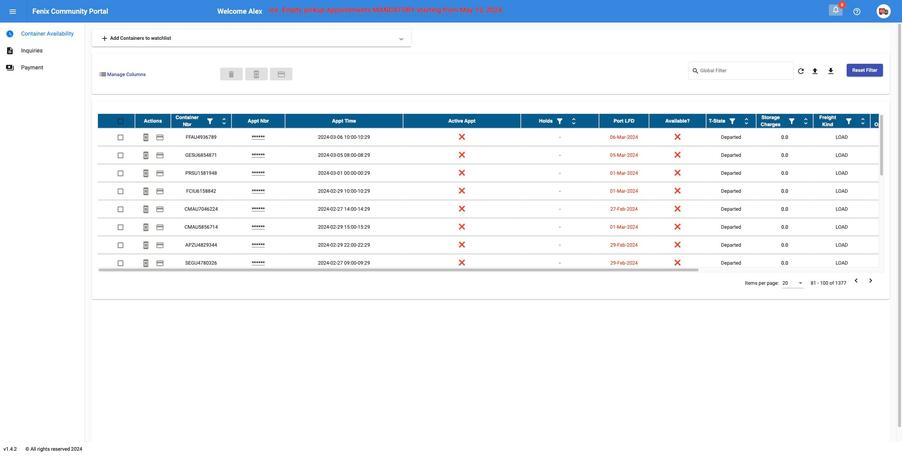 Task type: describe. For each thing, give the bounding box(es) containing it.
4 cell from the top
[[871, 182, 902, 200]]

7 cell from the top
[[871, 236, 902, 254]]

6 column header from the left
[[521, 114, 599, 128]]

5 cell from the top
[[871, 200, 902, 218]]

9 row from the top
[[98, 254, 902, 272]]

Global Watchlist Filter field
[[701, 69, 790, 75]]

3 column header from the left
[[232, 114, 285, 128]]

5 row from the top
[[98, 182, 902, 200]]

8 cell from the top
[[871, 254, 902, 272]]

6 row from the top
[[98, 200, 902, 218]]

11 column header from the left
[[814, 114, 871, 128]]

12 column header from the left
[[871, 114, 902, 128]]

3 cell from the top
[[871, 164, 902, 182]]

9 column header from the left
[[706, 114, 756, 128]]

1 cell from the top
[[871, 128, 902, 146]]

7 column header from the left
[[599, 114, 649, 128]]

8 column header from the left
[[649, 114, 706, 128]]



Task type: vqa. For each thing, say whether or not it's contained in the screenshot.
DFSU7300512 ❌
no



Task type: locate. For each thing, give the bounding box(es) containing it.
column header
[[135, 114, 171, 128], [171, 114, 232, 128], [232, 114, 285, 128], [285, 114, 403, 128], [403, 114, 521, 128], [521, 114, 599, 128], [599, 114, 649, 128], [649, 114, 706, 128], [706, 114, 756, 128], [756, 114, 814, 128], [814, 114, 871, 128], [871, 114, 902, 128]]

grid
[[98, 114, 902, 272]]

1 column header from the left
[[135, 114, 171, 128]]

5 column header from the left
[[403, 114, 521, 128]]

10 column header from the left
[[756, 114, 814, 128]]

2 row from the top
[[98, 128, 902, 146]]

navigation
[[0, 23, 85, 76]]

no color image
[[832, 5, 840, 14], [8, 8, 17, 16], [853, 8, 861, 16], [100, 34, 109, 43], [6, 47, 14, 55], [6, 63, 14, 72], [797, 67, 805, 76], [206, 117, 214, 126], [570, 117, 578, 126], [742, 117, 751, 126], [802, 117, 810, 126], [859, 117, 867, 126], [142, 133, 150, 142], [142, 151, 150, 160], [156, 151, 164, 160], [142, 169, 150, 178], [156, 169, 164, 178], [142, 187, 150, 196], [156, 187, 164, 196], [142, 205, 150, 214], [156, 205, 164, 214], [142, 241, 150, 250], [852, 276, 861, 285]]

7 row from the top
[[98, 218, 902, 236]]

row
[[98, 114, 902, 128], [98, 128, 902, 146], [98, 146, 902, 164], [98, 164, 902, 182], [98, 182, 902, 200], [98, 200, 902, 218], [98, 218, 902, 236], [98, 236, 902, 254], [98, 254, 902, 272]]

4 column header from the left
[[285, 114, 403, 128]]

2 cell from the top
[[871, 146, 902, 164]]

delete image
[[227, 70, 236, 79]]

3 row from the top
[[98, 146, 902, 164]]

2 column header from the left
[[171, 114, 232, 128]]

no color image
[[6, 30, 14, 38], [692, 67, 701, 75], [811, 67, 819, 76], [827, 67, 835, 76], [99, 70, 107, 79], [252, 70, 261, 79], [277, 70, 286, 79], [220, 117, 228, 126], [556, 117, 564, 126], [728, 117, 737, 126], [788, 117, 796, 126], [845, 117, 853, 126], [156, 133, 164, 142], [142, 223, 150, 232], [156, 223, 164, 232], [156, 241, 164, 250], [142, 259, 150, 268], [156, 259, 164, 268], [867, 276, 875, 285]]

4 row from the top
[[98, 164, 902, 182]]

6 cell from the top
[[871, 218, 902, 236]]

1 row from the top
[[98, 114, 902, 128]]

8 row from the top
[[98, 236, 902, 254]]

cell
[[871, 128, 902, 146], [871, 146, 902, 164], [871, 164, 902, 182], [871, 182, 902, 200], [871, 200, 902, 218], [871, 218, 902, 236], [871, 236, 902, 254], [871, 254, 902, 272]]



